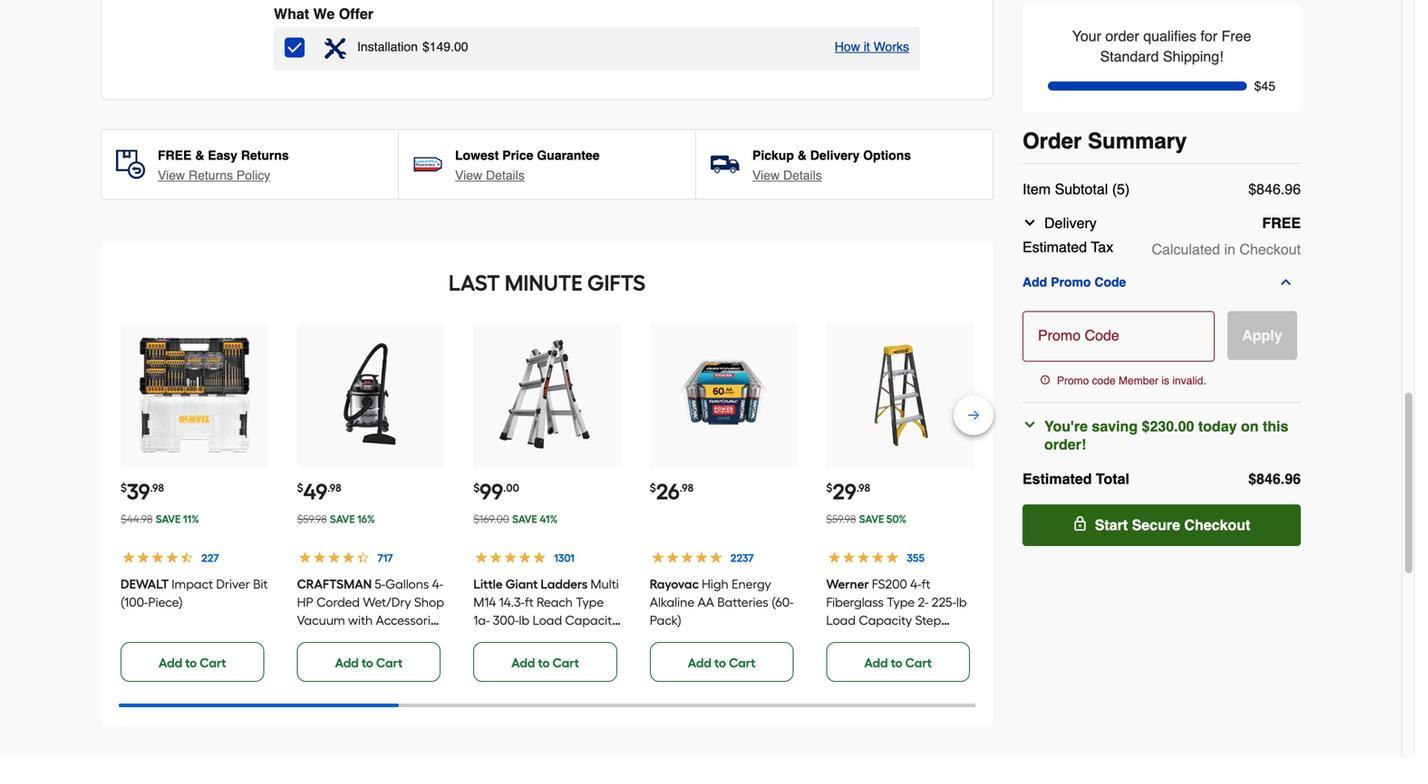Task type: describe. For each thing, give the bounding box(es) containing it.
cart for 29
[[905, 656, 932, 671]]

secure
[[1132, 517, 1180, 534]]

.98 for 49
[[327, 482, 341, 495]]

(60-
[[772, 595, 794, 611]]

.00 inside '$ 99 .00'
[[503, 482, 519, 495]]

to for 49
[[362, 656, 373, 671]]

39 list item
[[121, 323, 268, 683]]

$45
[[1254, 79, 1275, 93]]

what we offer
[[274, 5, 373, 22]]

26 list item
[[650, 323, 797, 683]]

little
[[473, 577, 503, 592]]

96 for item subtotal (5)
[[1285, 181, 1301, 197]]

last minute gifts
[[449, 270, 646, 296]]

$ 49 .98
[[297, 479, 341, 505]]

save for 49
[[330, 513, 355, 526]]

impact driver bit (100-piece)
[[121, 577, 268, 611]]

chevron down image for you're saving  $230.00  today on this order!
[[1023, 418, 1037, 432]]

lowest price guarantee view details
[[455, 148, 600, 183]]

$ 29 .98
[[826, 479, 870, 505]]

calculated
[[1152, 241, 1220, 258]]

how it works
[[835, 39, 909, 54]]

pack)
[[650, 613, 682, 629]]

high
[[702, 577, 729, 592]]

saving
[[1092, 418, 1138, 435]]

add for 49
[[335, 656, 359, 671]]

$ 846 . 96 for estimated total
[[1248, 471, 1301, 488]]

16%
[[357, 513, 375, 526]]

11%
[[183, 513, 199, 526]]

order
[[1105, 28, 1139, 44]]

99 list item
[[473, 323, 621, 683]]

save for 39
[[156, 513, 181, 526]]

add to cart link for 49
[[297, 643, 441, 683]]

promo code member is invalid.
[[1057, 375, 1206, 387]]

secure image
[[1073, 517, 1088, 531]]

$59.98 save 16%
[[297, 513, 375, 526]]

order!
[[1044, 436, 1086, 453]]

add to cart for 49
[[335, 656, 403, 671]]

estimated for estimated tax
[[1023, 239, 1087, 255]]

member
[[1119, 375, 1159, 387]]

aa
[[698, 595, 714, 611]]

save for 29
[[859, 513, 884, 526]]

(5)
[[1112, 181, 1130, 197]]

50%
[[886, 513, 907, 526]]

load inside multi m14 14.3-ft reach type 1a- 300-lb load capacity telescoping multi- position ladder
[[533, 613, 562, 629]]

1 vertical spatial promo
[[1057, 375, 1089, 387]]

reach
[[537, 595, 573, 611]]

view inside the lowest price guarantee view details
[[455, 168, 482, 183]]

add to cart for 99
[[511, 656, 579, 671]]

chevron up image
[[1279, 275, 1293, 289]]

today
[[1198, 418, 1237, 435]]

$ 99 .00
[[473, 479, 519, 505]]

werner
[[826, 577, 869, 592]]

for
[[1201, 28, 1217, 44]]

estimated total
[[1023, 471, 1129, 488]]

code
[[1092, 375, 1116, 387]]

is
[[1162, 375, 1169, 387]]

easy
[[208, 148, 237, 163]]

view for free & easy returns view returns policy
[[158, 168, 185, 183]]

846 for estimated total
[[1256, 471, 1281, 488]]

29
[[833, 479, 856, 505]]

installation
[[357, 39, 418, 54]]

41%
[[540, 513, 558, 526]]

energy
[[732, 577, 771, 592]]

high energy alkaline aa batteries (60- pack)
[[650, 577, 794, 629]]

add to cart link inside 26 list item
[[650, 643, 794, 683]]

lb inside multi m14 14.3-ft reach type 1a- 300-lb load capacity telescoping multi- position ladder
[[519, 613, 530, 629]]

m14
[[473, 595, 496, 611]]

works
[[874, 39, 909, 54]]

96 for estimated total
[[1285, 471, 1301, 488]]

werner fs200 4-ft fiberglass type 2- 225-lb load capacity step ladder image
[[841, 337, 959, 455]]

. for item subtotal (5)
[[1281, 181, 1285, 197]]

225-
[[932, 595, 956, 611]]

invalid.
[[1172, 375, 1206, 387]]

free & easy returns view returns policy
[[158, 148, 289, 183]]

last minute gifts heading
[[119, 265, 975, 301]]

$44.98 save 11%
[[121, 513, 199, 526]]

you're
[[1044, 418, 1088, 435]]

ladder inside fs200 4-ft fiberglass type 2- 225-lb load capacity step ladder
[[826, 631, 868, 647]]

5-gallons 4- hp corded wet/dry shop vacuum with accessories included
[[297, 577, 444, 647]]

subtotal
[[1055, 181, 1108, 197]]

14.3-
[[499, 595, 525, 611]]

how
[[835, 39, 860, 54]]

add to cart for 29
[[864, 656, 932, 671]]

29 list item
[[826, 323, 974, 683]]

$169.00 save 41%
[[473, 513, 558, 526]]

846 for item subtotal (5)
[[1256, 181, 1281, 197]]

you're saving  $230.00  today on this order!
[[1044, 418, 1289, 453]]

load inside fs200 4-ft fiberglass type 2- 225-lb load capacity step ladder
[[826, 613, 856, 629]]

$ inside $ 29 .98
[[826, 482, 833, 495]]

assembly image
[[325, 38, 346, 59]]

fs200
[[872, 577, 907, 592]]

view returns policy link
[[158, 166, 270, 184]]

rayovac
[[650, 577, 699, 592]]

gallons
[[385, 577, 429, 592]]

start
[[1095, 517, 1128, 534]]

ladder inside multi m14 14.3-ft reach type 1a- 300-lb load capacity telescoping multi- position ladder
[[521, 650, 563, 665]]

0 vertical spatial promo
[[1051, 275, 1091, 289]]

& for pickup
[[798, 148, 807, 163]]

(100-
[[121, 595, 148, 611]]

lowest
[[455, 148, 499, 163]]

offer
[[339, 5, 373, 22]]

fs200 4-ft fiberglass type 2- 225-lb load capacity step ladder
[[826, 577, 967, 647]]

item
[[1023, 181, 1051, 197]]

start secure checkout
[[1095, 517, 1250, 534]]

0 vertical spatial returns
[[241, 148, 289, 163]]

corded
[[316, 595, 360, 611]]

shipping!
[[1163, 48, 1223, 65]]

error image
[[1041, 376, 1050, 385]]

telescoping
[[473, 631, 542, 647]]

multi m14 14.3-ft reach type 1a- 300-lb load capacity telescoping multi- position ladder
[[473, 577, 619, 665]]

add inside 26 list item
[[688, 656, 712, 671]]

add to cart for 39
[[159, 656, 226, 671]]

add for 99
[[511, 656, 535, 671]]

lb inside fs200 4-ft fiberglass type 2- 225-lb load capacity step ladder
[[956, 595, 967, 611]]

cart for 39
[[200, 656, 226, 671]]

checkout for start secure checkout
[[1184, 517, 1250, 534]]

alkaline
[[650, 595, 695, 611]]

ft inside fs200 4-ft fiberglass type 2- 225-lb load capacity step ladder
[[922, 577, 930, 592]]

in
[[1224, 241, 1236, 258]]

1 vertical spatial delivery
[[1044, 215, 1097, 231]]

start secure checkout button
[[1023, 505, 1301, 546]]



Task type: vqa. For each thing, say whether or not it's contained in the screenshot.
the top PROMO
yes



Task type: locate. For each thing, give the bounding box(es) containing it.
gifts
[[587, 270, 646, 296]]

& inside free & easy returns view returns policy
[[195, 148, 204, 163]]

1 horizontal spatial lb
[[956, 595, 967, 611]]

846 down this
[[1256, 471, 1281, 488]]

qualifies
[[1143, 28, 1197, 44]]

add to cart inside 39 list item
[[159, 656, 226, 671]]

this
[[1263, 418, 1289, 435]]

2 add to cart link from the left
[[297, 643, 441, 683]]

0 vertical spatial $ 846 . 96
[[1248, 181, 1301, 197]]

4 add to cart link from the left
[[650, 643, 794, 683]]

promo down estimated tax
[[1051, 275, 1091, 289]]

1 . from the top
[[1281, 181, 1285, 197]]

$ 846 . 96 for item subtotal (5)
[[1248, 181, 1301, 197]]

1 vertical spatial .00
[[503, 482, 519, 495]]

49
[[303, 479, 327, 505]]

$169.00
[[473, 513, 509, 526]]

0 vertical spatial 846
[[1256, 181, 1281, 197]]

what
[[274, 5, 309, 22]]

save left 50%
[[859, 513, 884, 526]]

2 chevron down image from the top
[[1023, 418, 1037, 432]]

1 horizontal spatial free
[[1262, 215, 1301, 231]]

1 $59.98 from the left
[[297, 513, 327, 526]]

estimated
[[1023, 239, 1087, 255], [1023, 471, 1092, 488]]

details down pickup
[[783, 168, 822, 183]]

1 to from the left
[[185, 656, 197, 671]]

add to cart link down 300-
[[473, 643, 617, 683]]

cart inside 29 'list item'
[[905, 656, 932, 671]]

add to cart link inside 29 'list item'
[[826, 643, 970, 683]]

cart inside 39 list item
[[200, 656, 226, 671]]

ladder down 'fiberglass' in the bottom of the page
[[826, 631, 868, 647]]

options
[[863, 148, 911, 163]]

1 & from the left
[[195, 148, 204, 163]]

.98 for 29
[[856, 482, 870, 495]]

item subtotal (5)
[[1023, 181, 1130, 197]]

0 vertical spatial ladder
[[826, 631, 868, 647]]

0 horizontal spatial returns
[[189, 168, 233, 183]]

on
[[1241, 418, 1259, 435]]

add for 39
[[159, 656, 182, 671]]

add inside 29 'list item'
[[864, 656, 888, 671]]

$230.00
[[1142, 418, 1194, 435]]

add to cart down the with
[[335, 656, 403, 671]]

1 .98 from the left
[[150, 482, 164, 495]]

1 view details link from the left
[[455, 166, 525, 184]]

1 horizontal spatial view
[[455, 168, 482, 183]]

1 vertical spatial ft
[[525, 595, 534, 611]]

$59.98 inside 29 'list item'
[[826, 513, 856, 526]]

add down estimated tax
[[1023, 275, 1047, 289]]

view details link down pickup
[[752, 166, 822, 184]]

.98 for 39
[[150, 482, 164, 495]]

add to cart down high energy alkaline aa batteries (60- pack)
[[688, 656, 755, 671]]

add to cart link down step on the right
[[826, 643, 970, 683]]

summary
[[1088, 129, 1187, 153]]

2 view details link from the left
[[752, 166, 822, 184]]

cart down accessories
[[376, 656, 403, 671]]

free up view returns policy "link"
[[158, 148, 192, 163]]

4- inside fs200 4-ft fiberglass type 2- 225-lb load capacity step ladder
[[910, 577, 922, 592]]

1 horizontal spatial view details link
[[752, 166, 822, 184]]

2 $59.98 from the left
[[826, 513, 856, 526]]

0 vertical spatial delivery
[[810, 148, 860, 163]]

cart down the multi-
[[553, 656, 579, 671]]

add to cart inside 99 list item
[[511, 656, 579, 671]]

49 list item
[[297, 323, 444, 683]]

.98 for 26
[[680, 482, 694, 495]]

ladders
[[541, 577, 588, 592]]

1 type from the left
[[576, 595, 604, 611]]

300-
[[493, 613, 519, 629]]

. for estimated total
[[1281, 471, 1285, 488]]

save inside 29 'list item'
[[859, 513, 884, 526]]

2 . from the top
[[1281, 471, 1285, 488]]

view
[[158, 168, 185, 183], [455, 168, 482, 183], [752, 168, 780, 183]]

1 vertical spatial checkout
[[1184, 517, 1250, 534]]

4 to from the left
[[714, 656, 726, 671]]

save
[[156, 513, 181, 526], [330, 513, 355, 526], [512, 513, 537, 526], [859, 513, 884, 526]]

26
[[656, 479, 680, 505]]

view inside free & easy returns view returns policy
[[158, 168, 185, 183]]

0 vertical spatial estimated
[[1023, 239, 1087, 255]]

add to cart link down 'piece)'
[[121, 643, 264, 683]]

1 horizontal spatial ft
[[922, 577, 930, 592]]

1 vertical spatial estimated
[[1023, 471, 1092, 488]]

0 horizontal spatial view
[[158, 168, 185, 183]]

1 vertical spatial chevron down image
[[1023, 418, 1037, 432]]

2 .98 from the left
[[327, 482, 341, 495]]

$ 26 .98
[[650, 479, 694, 505]]

view left policy
[[158, 168, 185, 183]]

None text field
[[1030, 311, 1206, 351]]

.98 inside $ 39 .98
[[150, 482, 164, 495]]

5 to from the left
[[891, 656, 903, 671]]

99
[[480, 479, 503, 505]]

type down fs200
[[887, 595, 915, 611]]

capacity up the multi-
[[565, 613, 619, 629]]

4-
[[432, 577, 443, 592], [910, 577, 922, 592]]

multi
[[590, 577, 619, 592]]

checkout for calculated in checkout
[[1240, 241, 1301, 258]]

& for free
[[195, 148, 204, 163]]

details down price
[[486, 168, 525, 183]]

add inside "49" list item
[[335, 656, 359, 671]]

checkout up chevron up icon
[[1240, 241, 1301, 258]]

add down aa
[[688, 656, 712, 671]]

add for 29
[[864, 656, 888, 671]]

1 capacity from the left
[[565, 613, 619, 629]]

view down the lowest
[[455, 168, 482, 183]]

checkout right secure
[[1184, 517, 1250, 534]]

save for 99
[[512, 513, 537, 526]]

1 add to cart link from the left
[[121, 643, 264, 683]]

3 .98 from the left
[[680, 482, 694, 495]]

chevron down image left 'you're'
[[1023, 418, 1037, 432]]

0 vertical spatial checkout
[[1240, 241, 1301, 258]]

delivery
[[810, 148, 860, 163], [1044, 215, 1097, 231]]

4 add to cart from the left
[[688, 656, 755, 671]]

ft inside multi m14 14.3-ft reach type 1a- 300-lb load capacity telescoping multi- position ladder
[[525, 595, 534, 611]]

3 to from the left
[[538, 656, 550, 671]]

.98 inside $ 26 .98
[[680, 482, 694, 495]]

add to cart link for 99
[[473, 643, 617, 683]]

to inside "49" list item
[[362, 656, 373, 671]]

to for 39
[[185, 656, 197, 671]]

view details link down the lowest
[[455, 166, 525, 184]]

step
[[915, 613, 941, 629]]

3 save from the left
[[512, 513, 537, 526]]

$ inside $ 26 .98
[[650, 482, 656, 495]]

. down this
[[1281, 471, 1285, 488]]

1 chevron down image from the top
[[1023, 216, 1037, 230]]

save left 11% in the left of the page
[[156, 513, 181, 526]]

returns down the easy at top
[[189, 168, 233, 183]]

$ 846 . 96 down this
[[1248, 471, 1301, 488]]

2 load from the left
[[826, 613, 856, 629]]

96 down this
[[1285, 471, 1301, 488]]

1 horizontal spatial returns
[[241, 148, 289, 163]]

1 vertical spatial free
[[1262, 215, 1301, 231]]

add to cart down the multi-
[[511, 656, 579, 671]]

2-
[[918, 595, 929, 611]]

96 up calculated in checkout
[[1285, 181, 1301, 197]]

.00 up $169.00 save 41%
[[503, 482, 519, 495]]

multi-
[[545, 631, 577, 647]]

4 save from the left
[[859, 513, 884, 526]]

order summary
[[1023, 129, 1187, 153]]

policy
[[237, 168, 270, 183]]

chevron down image inside you're saving  $230.00  today on this order! link
[[1023, 418, 1037, 432]]

add to cart inside "49" list item
[[335, 656, 403, 671]]

$ inside '$ 99 .00'
[[473, 482, 480, 495]]

2 horizontal spatial view
[[752, 168, 780, 183]]

846
[[1256, 181, 1281, 197], [1256, 471, 1281, 488]]

type inside fs200 4-ft fiberglass type 2- 225-lb load capacity step ladder
[[887, 595, 915, 611]]

to down high energy alkaline aa batteries (60- pack)
[[714, 656, 726, 671]]

0 vertical spatial ft
[[922, 577, 930, 592]]

to for 29
[[891, 656, 903, 671]]

1 horizontal spatial &
[[798, 148, 807, 163]]

chevron down image for delivery
[[1023, 216, 1037, 230]]

to inside 29 'list item'
[[891, 656, 903, 671]]

$59.98 for 49
[[297, 513, 327, 526]]

1 vertical spatial lb
[[519, 613, 530, 629]]

& right pickup
[[798, 148, 807, 163]]

.98 inside $ 49 .98
[[327, 482, 341, 495]]

vacuum
[[297, 613, 345, 629]]

add inside 39 list item
[[159, 656, 182, 671]]

lb down 14.3- on the bottom left of page
[[519, 613, 530, 629]]

0 horizontal spatial $59.98
[[297, 513, 327, 526]]

cart inside "49" list item
[[376, 656, 403, 671]]

save inside "49" list item
[[330, 513, 355, 526]]

2 4- from the left
[[910, 577, 922, 592]]

cart down impact driver bit (100-piece)
[[200, 656, 226, 671]]

free up chevron up icon
[[1262, 215, 1301, 231]]

$ 846 . 96
[[1248, 181, 1301, 197], [1248, 471, 1301, 488]]

1 cart from the left
[[200, 656, 226, 671]]

to inside 99 list item
[[538, 656, 550, 671]]

1 horizontal spatial delivery
[[1044, 215, 1097, 231]]

2 view from the left
[[455, 168, 482, 183]]

add down fs200 4-ft fiberglass type 2- 225-lb load capacity step ladder
[[864, 656, 888, 671]]

0 horizontal spatial ft
[[525, 595, 534, 611]]

4- up the "shop"
[[432, 577, 443, 592]]

to down impact driver bit (100-piece)
[[185, 656, 197, 671]]

0 vertical spatial free
[[158, 148, 192, 163]]

cart inside 26 list item
[[729, 656, 755, 671]]

capacity down 'fiberglass' in the bottom of the page
[[859, 613, 912, 629]]

add to cart link
[[121, 643, 264, 683], [297, 643, 441, 683], [473, 643, 617, 683], [650, 643, 794, 683], [826, 643, 970, 683]]

1 horizontal spatial .00
[[503, 482, 519, 495]]

load
[[533, 613, 562, 629], [826, 613, 856, 629]]

0 horizontal spatial ladder
[[521, 650, 563, 665]]

cart down batteries
[[729, 656, 755, 671]]

impact
[[172, 577, 213, 592]]

0 horizontal spatial load
[[533, 613, 562, 629]]

included
[[297, 631, 347, 647]]

149
[[429, 39, 451, 54]]

estimated down order!
[[1023, 471, 1092, 488]]

add down 'piece)'
[[159, 656, 182, 671]]

position
[[473, 650, 518, 665]]

0 horizontal spatial details
[[486, 168, 525, 183]]

view details link for details
[[455, 166, 525, 184]]

free for free
[[1262, 215, 1301, 231]]

1 horizontal spatial capacity
[[859, 613, 912, 629]]

save left "41%"
[[512, 513, 537, 526]]

1 horizontal spatial load
[[826, 613, 856, 629]]

3 add to cart link from the left
[[473, 643, 617, 683]]

chevron down image
[[1023, 216, 1037, 230], [1023, 418, 1037, 432]]

1 horizontal spatial type
[[887, 595, 915, 611]]

chevron down image down item
[[1023, 216, 1037, 230]]

delivery left options
[[810, 148, 860, 163]]

cart inside 99 list item
[[553, 656, 579, 671]]

1 horizontal spatial 4-
[[910, 577, 922, 592]]

rayovac high energy alkaline aa batteries (60-pack) image
[[665, 337, 782, 455]]

add to cart down fs200 4-ft fiberglass type 2- 225-lb load capacity step ladder
[[864, 656, 932, 671]]

5-
[[375, 577, 385, 592]]

0 horizontal spatial 4-
[[432, 577, 443, 592]]

details inside the pickup & delivery options view details
[[783, 168, 822, 183]]

driver
[[216, 577, 250, 592]]

$59.98 inside "49" list item
[[297, 513, 327, 526]]

2 $ 846 . 96 from the top
[[1248, 471, 1301, 488]]

guarantee
[[537, 148, 600, 163]]

add to cart inside 29 'list item'
[[864, 656, 932, 671]]

to down the with
[[362, 656, 373, 671]]

add down telescoping
[[511, 656, 535, 671]]

craftsman 5-gallons 4-hp corded wet/dry shop vacuum with accessories included image
[[312, 337, 430, 455]]

add inside 99 list item
[[511, 656, 535, 671]]

promo right error icon
[[1057, 375, 1089, 387]]

add to cart link inside 39 list item
[[121, 643, 264, 683]]

cart for 49
[[376, 656, 403, 671]]

0 vertical spatial 96
[[1285, 181, 1301, 197]]

free inside free & easy returns view returns policy
[[158, 148, 192, 163]]

1 vertical spatial ladder
[[521, 650, 563, 665]]

3 add to cart from the left
[[511, 656, 579, 671]]

0 vertical spatial chevron down image
[[1023, 216, 1037, 230]]

1 horizontal spatial $59.98
[[826, 513, 856, 526]]

.98 inside $ 29 .98
[[856, 482, 870, 495]]

add to cart down 'piece)'
[[159, 656, 226, 671]]

dewalt impact driver bit (100-piece) image
[[135, 337, 253, 455]]

2 & from the left
[[798, 148, 807, 163]]

dewalt
[[121, 577, 169, 592]]

2 details from the left
[[783, 168, 822, 183]]

$44.98
[[121, 513, 153, 526]]

little giant ladders multi m14 14.3-ft reach type 1a- 300-lb load capacity telescoping multi-position ladder image
[[488, 337, 606, 455]]

4 cart from the left
[[729, 656, 755, 671]]

1 horizontal spatial details
[[783, 168, 822, 183]]

3 view from the left
[[752, 168, 780, 183]]

checkout inside button
[[1184, 517, 1250, 534]]

estimated tax
[[1023, 239, 1113, 255]]

0 horizontal spatial lb
[[519, 613, 530, 629]]

save inside 99 list item
[[512, 513, 537, 526]]

0 horizontal spatial view details link
[[455, 166, 525, 184]]

2 cart from the left
[[376, 656, 403, 671]]

$ 39 .98
[[121, 479, 164, 505]]

1 load from the left
[[533, 613, 562, 629]]

estimated up 'add promo code'
[[1023, 239, 1087, 255]]

$59.98
[[297, 513, 327, 526], [826, 513, 856, 526]]

details inside the lowest price guarantee view details
[[486, 168, 525, 183]]

it
[[864, 39, 870, 54]]

add to cart inside 26 list item
[[688, 656, 755, 671]]

5 add to cart from the left
[[864, 656, 932, 671]]

ladder down the multi-
[[521, 650, 563, 665]]

add to cart link for 39
[[121, 643, 264, 683]]

0 horizontal spatial free
[[158, 148, 192, 163]]

load down 'fiberglass' in the bottom of the page
[[826, 613, 856, 629]]

1a-
[[473, 613, 490, 629]]

$59.98 down 29 on the right bottom
[[826, 513, 856, 526]]

save left 16%
[[330, 513, 355, 526]]

1 details from the left
[[486, 168, 525, 183]]

& left the easy at top
[[195, 148, 204, 163]]

4- inside 5-gallons 4- hp corded wet/dry shop vacuum with accessories included
[[432, 577, 443, 592]]

total
[[1096, 471, 1129, 488]]

5 cart from the left
[[905, 656, 932, 671]]

price
[[502, 148, 533, 163]]

ft up 2-
[[922, 577, 930, 592]]

. up calculated in checkout
[[1281, 181, 1285, 197]]

capacity
[[565, 613, 619, 629], [859, 613, 912, 629]]

1 view from the left
[[158, 168, 185, 183]]

returns up policy
[[241, 148, 289, 163]]

add to cart link down high energy alkaline aa batteries (60- pack)
[[650, 643, 794, 683]]

cart down step on the right
[[905, 656, 932, 671]]

2 capacity from the left
[[859, 613, 912, 629]]

5 add to cart link from the left
[[826, 643, 970, 683]]

add promo code link
[[1023, 275, 1301, 289]]

craftsman
[[297, 577, 372, 592]]

$59.98 down 49
[[297, 513, 327, 526]]

0 vertical spatial .00
[[451, 39, 468, 54]]

view inside the pickup & delivery options view details
[[752, 168, 780, 183]]

0 horizontal spatial delivery
[[810, 148, 860, 163]]

0 vertical spatial .
[[1281, 181, 1285, 197]]

add to cart link down the with
[[297, 643, 441, 683]]

cart for 99
[[553, 656, 579, 671]]

to down fs200 4-ft fiberglass type 2- 225-lb load capacity step ladder
[[891, 656, 903, 671]]

$ inside $ 49 .98
[[297, 482, 303, 495]]

lb right 2-
[[956, 595, 967, 611]]

1 vertical spatial .
[[1281, 471, 1285, 488]]

1 vertical spatial 846
[[1256, 471, 1281, 488]]

& inside the pickup & delivery options view details
[[798, 148, 807, 163]]

2 96 from the top
[[1285, 471, 1301, 488]]

type down multi
[[576, 595, 604, 611]]

shop
[[414, 595, 444, 611]]

to inside 26 list item
[[714, 656, 726, 671]]

2 type from the left
[[887, 595, 915, 611]]

$
[[422, 39, 429, 54], [1248, 181, 1256, 197], [1248, 471, 1256, 488], [121, 482, 127, 495], [297, 482, 303, 495], [473, 482, 480, 495], [650, 482, 656, 495], [826, 482, 833, 495]]

estimated for estimated total
[[1023, 471, 1092, 488]]

checkout
[[1240, 241, 1301, 258], [1184, 517, 1250, 534]]

1 horizontal spatial ladder
[[826, 631, 868, 647]]

1 846 from the top
[[1256, 181, 1281, 197]]

add to cart link for 29
[[826, 643, 970, 683]]

free for free & easy returns view returns policy
[[158, 148, 192, 163]]

add to cart link inside 99 list item
[[473, 643, 617, 683]]

$59.98 save 50%
[[826, 513, 907, 526]]

0 vertical spatial lb
[[956, 595, 967, 611]]

view details link
[[455, 166, 525, 184], [752, 166, 822, 184]]

2 save from the left
[[330, 513, 355, 526]]

wet/dry
[[363, 595, 411, 611]]

1 4- from the left
[[432, 577, 443, 592]]

add to cart link inside "49" list item
[[297, 643, 441, 683]]

save inside 39 list item
[[156, 513, 181, 526]]

1 estimated from the top
[[1023, 239, 1087, 255]]

2 846 from the top
[[1256, 471, 1281, 488]]

1 vertical spatial 96
[[1285, 471, 1301, 488]]

0 horizontal spatial type
[[576, 595, 604, 611]]

to
[[185, 656, 197, 671], [362, 656, 373, 671], [538, 656, 550, 671], [714, 656, 726, 671], [891, 656, 903, 671]]

to down the multi-
[[538, 656, 550, 671]]

$59.98 for 29
[[826, 513, 856, 526]]

3 cart from the left
[[553, 656, 579, 671]]

1 add to cart from the left
[[159, 656, 226, 671]]

we
[[313, 5, 335, 22]]

0 horizontal spatial &
[[195, 148, 204, 163]]

1 save from the left
[[156, 513, 181, 526]]

$ 846 . 96 up calculated in checkout
[[1248, 181, 1301, 197]]

your order qualifies for free standard shipping!
[[1072, 28, 1251, 65]]

4 .98 from the left
[[856, 482, 870, 495]]

delivery inside the pickup & delivery options view details
[[810, 148, 860, 163]]

add
[[1023, 275, 1047, 289], [159, 656, 182, 671], [335, 656, 359, 671], [511, 656, 535, 671], [688, 656, 712, 671], [864, 656, 888, 671]]

accessories
[[376, 613, 443, 629]]

pickup
[[752, 148, 794, 163]]

view for pickup & delivery options view details
[[752, 168, 780, 183]]

ft down little giant ladders at bottom
[[525, 595, 534, 611]]

1 vertical spatial $ 846 . 96
[[1248, 471, 1301, 488]]

1 vertical spatial returns
[[189, 168, 233, 183]]

load down reach
[[533, 613, 562, 629]]

2 add to cart from the left
[[335, 656, 403, 671]]

capacity inside multi m14 14.3-ft reach type 1a- 300-lb load capacity telescoping multi- position ladder
[[565, 613, 619, 629]]

$ inside $ 39 .98
[[121, 482, 127, 495]]

1 $ 846 . 96 from the top
[[1248, 181, 1301, 197]]

2 estimated from the top
[[1023, 471, 1092, 488]]

view details link for view
[[752, 166, 822, 184]]

delivery up estimated tax
[[1044, 215, 1097, 231]]

piece)
[[148, 595, 183, 611]]

0 horizontal spatial .00
[[451, 39, 468, 54]]

you're saving  $230.00  today on this order! link
[[1023, 418, 1294, 454]]

2 to from the left
[[362, 656, 373, 671]]

0 horizontal spatial capacity
[[565, 613, 619, 629]]

calculated in checkout
[[1152, 241, 1301, 258]]

846 up calculated in checkout
[[1256, 181, 1281, 197]]

little giant ladders
[[473, 577, 588, 592]]

minute
[[505, 270, 583, 296]]

.00 right installation
[[451, 39, 468, 54]]

to for 99
[[538, 656, 550, 671]]

add down included
[[335, 656, 359, 671]]

4- up 2-
[[910, 577, 922, 592]]

to inside 39 list item
[[185, 656, 197, 671]]

type inside multi m14 14.3-ft reach type 1a- 300-lb load capacity telescoping multi- position ladder
[[576, 595, 604, 611]]

capacity inside fs200 4-ft fiberglass type 2- 225-lb load capacity step ladder
[[859, 613, 912, 629]]

view down pickup
[[752, 168, 780, 183]]

1 96 from the top
[[1285, 181, 1301, 197]]



